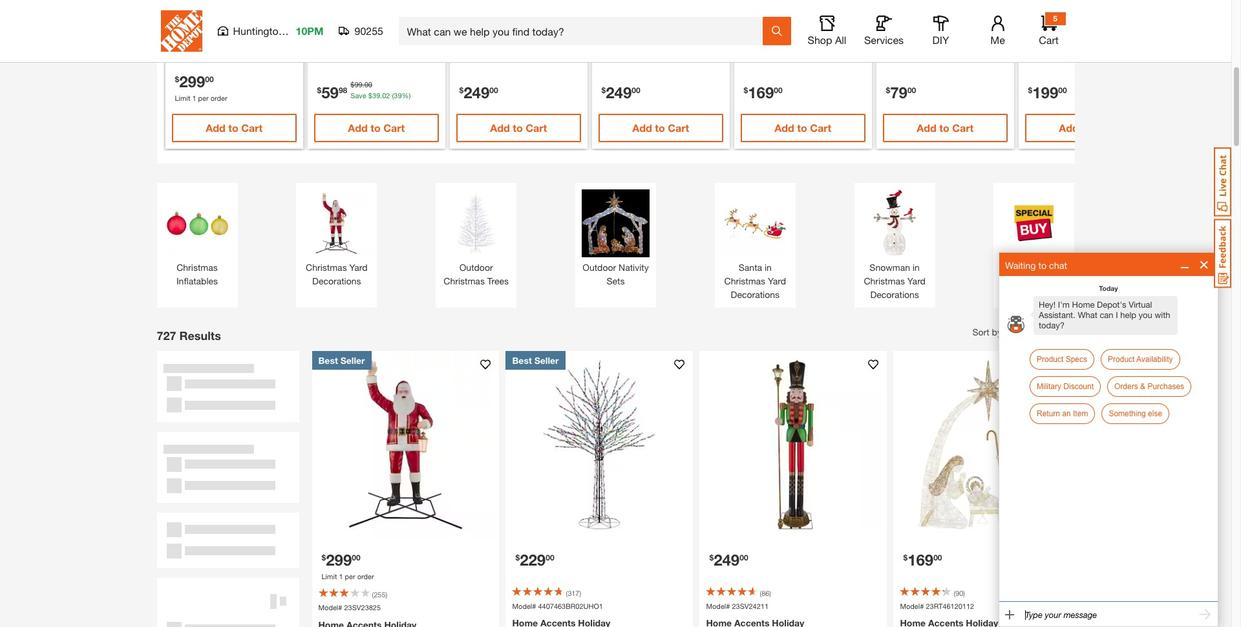 Task type: vqa. For each thing, say whether or not it's contained in the screenshot.
'Outdoor Nativity Sets' Link
yes



Task type: describe. For each thing, give the bounding box(es) containing it.
0 vertical spatial .
[[363, 80, 365, 89]]

results
[[179, 328, 221, 343]]

2 add from the left
[[348, 122, 368, 134]]

Type your message text field
[[1026, 610, 1192, 620]]

cart for 7th add to cart button from the left
[[1095, 122, 1116, 134]]

1 vertical spatial limit 1 per order
[[322, 572, 374, 581]]

( inside $ 59 98 $ 99 . 00 save $ 39 . 02 ( 39 %)
[[392, 91, 394, 100]]

today?
[[1039, 321, 1065, 330]]

add to cart for 7th add to cart button from the left
[[1059, 122, 1116, 134]]

outdoor nativity sets image
[[582, 189, 650, 257]]

shop savings link
[[1001, 189, 1069, 274]]

decorations for snowman in christmas yard decorations
[[871, 289, 919, 300]]

0 horizontal spatial shop this collection link
[[314, 14, 378, 22]]

hey! i'm home depot's virtual assistant. what can i help you with today? log
[[1000, 283, 1218, 431]]

model# 4407463br02uho1
[[512, 602, 603, 610]]

{{windowtitle}} heading
[[1006, 260, 1068, 271]]

727 results
[[157, 328, 221, 343]]

( 31 )
[[368, 36, 379, 44]]

add to cart for 3rd add to cart button from right
[[775, 122, 832, 134]]

outdoor christmas trees link
[[442, 189, 510, 288]]

6 add to cart button from the left
[[883, 114, 1008, 142]]

product specs button
[[1030, 349, 1095, 370]]

shop this collection link for 249
[[456, 27, 520, 36]]

christmas inflatables
[[177, 262, 218, 286]]

christmas inside christmas yard decorations
[[306, 262, 347, 273]]

1 horizontal spatial $ 169 00
[[904, 551, 943, 569]]

02
[[382, 91, 390, 100]]

santa in christmas yard decorations
[[725, 262, 786, 300]]

christmas yard decorations image
[[303, 189, 371, 257]]

christmas inflatables link
[[163, 189, 231, 288]]

outdoor christmas trees image
[[442, 189, 510, 257]]

1 add from the left
[[206, 122, 226, 134]]

waiting to chat
[[1006, 260, 1068, 271]]

product specs
[[1037, 355, 1088, 364]]

availability
[[1137, 355, 1173, 364]]

4 add from the left
[[633, 122, 652, 134]]

0 horizontal spatial order
[[211, 94, 227, 102]]

snowman in christmas yard decorations
[[864, 262, 926, 300]]

outdoor nativity sets link
[[582, 189, 650, 288]]

$ 229 00
[[516, 551, 555, 569]]

79
[[891, 83, 908, 101]]

727
[[157, 328, 176, 343]]

save
[[351, 91, 366, 100]]

top
[[1011, 327, 1026, 338]]

something else button
[[1102, 404, 1170, 424]]

sellers
[[1029, 327, 1056, 338]]

1 add to cart button from the left
[[172, 114, 297, 142]]

model# for 229
[[512, 602, 536, 610]]

huntington
[[233, 25, 284, 37]]

sets
[[607, 275, 625, 286]]

i
[[1116, 310, 1118, 320]]

christmas yard decorations
[[306, 262, 368, 286]]

23sv23825
[[344, 604, 381, 612]]

services button
[[864, 16, 905, 47]]

2 horizontal spatial 249
[[714, 551, 740, 569]]

home
[[1073, 300, 1095, 310]]

%)
[[402, 91, 411, 100]]

me
[[991, 34, 1005, 46]]

decorations inside christmas yard decorations
[[312, 275, 361, 286]]

waiting
[[1006, 260, 1036, 271]]

help
[[1121, 310, 1137, 320]]

military
[[1037, 382, 1062, 391]]

live chat image
[[1214, 147, 1232, 217]]

2 list item from the left
[[1031, 311, 1035, 318]]

christmas inside snowman in christmas yard decorations
[[864, 275, 905, 286]]

shop this collection link for 169
[[741, 27, 805, 36]]

&
[[1141, 382, 1146, 391]]

feedback link image
[[1214, 219, 1232, 288]]

shop this collection for 169
[[741, 27, 805, 36]]

the home depot logo image
[[161, 10, 202, 52]]

add to cart for 4th add to cart button
[[633, 122, 689, 134]]

park
[[287, 25, 308, 37]]

0 vertical spatial $ 299 00
[[175, 73, 214, 91]]

1 vertical spatial ( 255 )
[[372, 591, 387, 599]]

an
[[1063, 409, 1071, 418]]

diy button
[[921, 16, 962, 47]]

can
[[1100, 310, 1114, 320]]

317
[[568, 589, 580, 597]]

me button
[[977, 16, 1019, 47]]

something else
[[1109, 409, 1163, 418]]

4407463br02uho1
[[538, 602, 603, 610]]

00 inside $ 59 98 $ 99 . 00 save $ 39 . 02 ( 39 %)
[[365, 80, 372, 89]]

sort
[[973, 327, 990, 338]]

virtual
[[1129, 300, 1153, 310]]

( 86 )
[[760, 589, 771, 597]]

savings
[[1031, 262, 1063, 273]]

return an item button
[[1030, 404, 1096, 424]]

229
[[520, 551, 546, 569]]

depot's
[[1097, 300, 1127, 310]]

99
[[355, 80, 363, 89]]

seller for 229
[[535, 355, 559, 366]]

add to cart for second add to cart button
[[348, 122, 405, 134]]

5
[[1054, 14, 1058, 23]]

orders & purchases button
[[1108, 376, 1192, 397]]

0 vertical spatial limit 1 per order
[[175, 94, 227, 102]]

shop inside "shop all" button
[[808, 34, 833, 46]]

90 for ( 90
[[796, 49, 804, 57]]

1 vertical spatial 255
[[374, 591, 386, 599]]

2 39 from the left
[[394, 91, 402, 100]]

this for 249
[[475, 27, 486, 36]]

return an item
[[1037, 409, 1089, 418]]

services
[[865, 34, 904, 46]]

specs
[[1066, 355, 1088, 364]]

by:
[[992, 327, 1005, 338]]

outdoor nativity sets
[[583, 262, 649, 286]]

10pm
[[296, 25, 324, 37]]

with
[[1155, 310, 1171, 320]]

8 ft. giant-sized led towering santa with multi-color lantern image
[[312, 351, 500, 539]]

$ inside $ 79 00 add to cart
[[886, 85, 891, 95]]

7 add from the left
[[1059, 122, 1079, 134]]

purchases
[[1148, 382, 1185, 391]]

i'm
[[1059, 300, 1070, 310]]

end conversation image
[[1198, 257, 1212, 272]]

1 vertical spatial limit
[[322, 572, 337, 581]]

yard for santa in christmas yard decorations
[[768, 275, 786, 286]]

$ 59 98 $ 99 . 00 save $ 39 . 02 ( 39 %)
[[317, 80, 411, 101]]

90 for ( 90 )
[[956, 589, 964, 597]]

98
[[339, 85, 347, 95]]

shop inside shop savings "link"
[[1007, 262, 1028, 273]]

nativity
[[619, 262, 649, 273]]

23sv24211
[[732, 602, 769, 610]]

cart 5
[[1039, 14, 1059, 46]]

yard for snowman in christmas yard decorations
[[908, 275, 926, 286]]

outdoor christmas trees
[[444, 262, 509, 286]]

$ 199 00
[[1029, 83, 1067, 101]]

item
[[1073, 409, 1089, 418]]

8 ft. bare branch prelit multi led artificial christmas tree image
[[506, 351, 694, 539]]

cart for seventh add to cart button from the right
[[241, 122, 263, 134]]

shop savings image
[[1001, 189, 1069, 257]]

seller for limit
[[341, 355, 365, 366]]

orders
[[1115, 382, 1139, 391]]

shop savings
[[1007, 262, 1063, 273]]

1 vertical spatial per
[[345, 572, 355, 581]]

inflatables
[[177, 275, 218, 286]]

90255 button
[[339, 25, 384, 38]]

0 horizontal spatial collection
[[346, 14, 378, 22]]

product availability button
[[1101, 349, 1181, 370]]

product for product availability
[[1108, 355, 1135, 364]]

snowman in christmas yard decorations image
[[861, 189, 929, 257]]

$ inside $ 229 00
[[516, 553, 520, 562]]



Task type: locate. For each thing, give the bounding box(es) containing it.
1 seller from the left
[[341, 355, 365, 366]]

in right snowman
[[913, 262, 920, 273]]

snowman
[[870, 262, 911, 273]]

1 horizontal spatial in
[[913, 262, 920, 273]]

$ 299 00 up model# 23sv23825
[[322, 551, 361, 569]]

cart inside $ 79 00 add to cart
[[953, 122, 974, 134]]

255 up 23sv23825
[[374, 591, 386, 599]]

199
[[1033, 83, 1059, 101]]

1 horizontal spatial per
[[345, 572, 355, 581]]

66 in. warm white led super bright nativity set holiday yard decoration image
[[894, 351, 1082, 539]]

model# left 4407463br02uho1
[[512, 602, 536, 610]]

23rt46120112
[[926, 602, 975, 610]]

7 add to cart button from the left
[[1025, 114, 1150, 142]]

decorations down christmas yard decorations image
[[312, 275, 361, 286]]

huntington park
[[233, 25, 308, 37]]

0 horizontal spatial seller
[[341, 355, 365, 366]]

What can we help you find today? search field
[[407, 17, 762, 45]]

1 horizontal spatial best seller
[[512, 355, 559, 366]]

orders & purchases
[[1115, 382, 1185, 391]]

hey! i'm home depot's virtual assistant. what can i help you with today?
[[1039, 300, 1171, 330]]

1 horizontal spatial limit 1 per order
[[322, 572, 374, 581]]

cart for 3rd add to cart button from the left
[[526, 122, 547, 134]]

yard down the santa in christmas yard decorations 'image'
[[768, 275, 786, 286]]

0 horizontal spatial 249
[[464, 83, 490, 101]]

1 best seller from the left
[[318, 355, 365, 366]]

2 best from the left
[[512, 355, 532, 366]]

0 horizontal spatial this
[[333, 14, 344, 22]]

add to cart button
[[172, 114, 297, 142], [314, 114, 439, 142], [456, 114, 581, 142], [598, 114, 724, 142], [741, 114, 866, 142], [883, 114, 1008, 142], [1025, 114, 1150, 142]]

add inside $ 79 00 add to cart
[[917, 122, 937, 134]]

1 horizontal spatial shop this collection
[[456, 27, 520, 36]]

0 horizontal spatial decorations
[[312, 275, 361, 286]]

santa in christmas yard decorations link
[[722, 189, 789, 301]]

santa
[[739, 262, 762, 273]]

1 horizontal spatial 169
[[908, 551, 934, 569]]

$ inside $ 199 00
[[1029, 85, 1033, 95]]

chat window dialog
[[999, 252, 1219, 627]]

christmas up inflatables
[[177, 262, 218, 273]]

39 right 02
[[394, 91, 402, 100]]

collection
[[346, 14, 378, 22], [488, 27, 520, 36], [773, 27, 805, 36]]

decorations down snowman
[[871, 289, 919, 300]]

seller
[[341, 355, 365, 366], [535, 355, 559, 366]]

6 add to cart from the left
[[1059, 122, 1116, 134]]

0 horizontal spatial .
[[363, 80, 365, 89]]

5 add from the left
[[775, 122, 795, 134]]

christmas down the santa
[[725, 275, 766, 286]]

2 horizontal spatial this
[[760, 27, 771, 36]]

6 add from the left
[[917, 122, 937, 134]]

1 horizontal spatial decorations
[[731, 289, 780, 300]]

255 right the home depot logo
[[227, 22, 239, 30]]

trees
[[487, 275, 509, 286]]

255
[[227, 22, 239, 30], [374, 591, 386, 599]]

model# for 249
[[706, 602, 730, 610]]

00 inside $ 229 00
[[546, 553, 555, 562]]

$ 249 00
[[459, 83, 498, 101], [602, 83, 641, 101], [710, 551, 749, 569]]

yard down christmas yard decorations image
[[350, 262, 368, 273]]

3 add from the left
[[490, 122, 510, 134]]

christmas inside 'outdoor christmas trees'
[[444, 275, 485, 286]]

1 horizontal spatial 90
[[956, 589, 964, 597]]

1 vertical spatial .
[[380, 91, 382, 100]]

3 add to cart button from the left
[[456, 114, 581, 142]]

1 horizontal spatial order
[[357, 572, 374, 581]]

collection for 249
[[488, 27, 520, 36]]

1 horizontal spatial outdoor
[[583, 262, 616, 273]]

1 vertical spatial 1
[[339, 572, 343, 581]]

1 horizontal spatial 255
[[374, 591, 386, 599]]

christmas inflatables image
[[163, 189, 231, 257]]

59
[[322, 83, 339, 101]]

decorations for santa in christmas yard decorations
[[731, 289, 780, 300]]

model# 23sv23825
[[318, 604, 381, 612]]

product inside button
[[1037, 355, 1064, 364]]

in inside snowman in christmas yard decorations
[[913, 262, 920, 273]]

add to cart
[[206, 122, 263, 134], [348, 122, 405, 134], [490, 122, 547, 134], [633, 122, 689, 134], [775, 122, 832, 134], [1059, 122, 1116, 134]]

0 vertical spatial 90
[[796, 49, 804, 57]]

add to cart for seventh add to cart button from the right
[[206, 122, 263, 134]]

yard inside santa in christmas yard decorations
[[768, 275, 786, 286]]

product inside button
[[1108, 355, 1135, 364]]

military discount button
[[1030, 376, 1101, 397]]

0 vertical spatial 169
[[748, 83, 774, 101]]

1 horizontal spatial limit
[[322, 572, 337, 581]]

1 vertical spatial $ 169 00
[[904, 551, 943, 569]]

per
[[198, 94, 209, 102], [345, 572, 355, 581]]

christmas
[[177, 262, 218, 273], [306, 262, 347, 273], [444, 275, 485, 286], [725, 275, 766, 286], [864, 275, 905, 286]]

8 ft. giant-sized lantern nutcracker with lifeeyes lcd eyes image
[[700, 351, 888, 539]]

shop this collection for 249
[[456, 27, 520, 36]]

$ 79 00 add to cart
[[886, 83, 974, 134]]

outdoor for trees
[[460, 262, 493, 273]]

assistant.
[[1039, 310, 1076, 320]]

product
[[1037, 355, 1064, 364], [1108, 355, 1135, 364]]

( 90
[[794, 49, 804, 57]]

1 horizontal spatial 39
[[394, 91, 402, 100]]

diy
[[933, 34, 950, 46]]

outdoor up trees at the top
[[460, 262, 493, 273]]

all
[[835, 34, 847, 46]]

( 255 ) right the home depot logo
[[225, 22, 241, 30]]

something
[[1109, 409, 1146, 418]]

0 vertical spatial order
[[211, 94, 227, 102]]

yard inside snowman in christmas yard decorations
[[908, 275, 926, 286]]

product up the orders on the bottom
[[1108, 355, 1135, 364]]

christmas inside christmas inflatables
[[177, 262, 218, 273]]

1 horizontal spatial collection
[[488, 27, 520, 36]]

product left specs
[[1037, 355, 1064, 364]]

00 inside $ 79 00 add to cart
[[908, 85, 916, 95]]

discount
[[1064, 382, 1094, 391]]

$ 249 00 for 4th add to cart button
[[602, 83, 641, 101]]

0 horizontal spatial ( 255 )
[[225, 22, 241, 30]]

2 horizontal spatial decorations
[[871, 289, 919, 300]]

1 horizontal spatial $ 299 00
[[322, 551, 361, 569]]

hey!
[[1039, 300, 1056, 310]]

outdoor up "sets"
[[583, 262, 616, 273]]

0 vertical spatial $ 169 00
[[744, 83, 783, 101]]

snowman in christmas yard decorations link
[[861, 189, 929, 301]]

to inside $ 79 00 add to cart
[[940, 122, 950, 134]]

1 vertical spatial 299
[[326, 551, 352, 569]]

2 best seller from the left
[[512, 355, 559, 366]]

0 horizontal spatial product
[[1037, 355, 1064, 364]]

minimize image
[[1178, 257, 1192, 272]]

1 horizontal spatial $ 249 00
[[602, 83, 641, 101]]

0 horizontal spatial outdoor
[[460, 262, 493, 273]]

5 add to cart from the left
[[775, 122, 832, 134]]

0 horizontal spatial in
[[765, 262, 772, 273]]

best for limit
[[318, 355, 338, 366]]

outdoor inside 'outdoor christmas trees'
[[460, 262, 493, 273]]

2 horizontal spatial yard
[[908, 275, 926, 286]]

outdoor for sets
[[583, 262, 616, 273]]

2 horizontal spatial collection
[[773, 27, 805, 36]]

0 horizontal spatial 299
[[179, 73, 205, 91]]

0 vertical spatial limit
[[175, 94, 190, 102]]

limit
[[175, 94, 190, 102], [322, 572, 337, 581]]

cart
[[1039, 34, 1059, 46], [241, 122, 263, 134], [384, 122, 405, 134], [526, 122, 547, 134], [668, 122, 689, 134], [810, 122, 832, 134], [953, 122, 974, 134], [1095, 122, 1116, 134]]

0 horizontal spatial best
[[318, 355, 338, 366]]

model# left 23sv23825
[[318, 604, 342, 612]]

add to cart for 3rd add to cart button from the left
[[490, 122, 547, 134]]

0 horizontal spatial $ 249 00
[[459, 83, 498, 101]]

2 horizontal spatial shop this collection
[[741, 27, 805, 36]]

2 in from the left
[[913, 262, 920, 273]]

( 255 )
[[225, 22, 241, 30], [372, 591, 387, 599]]

2 seller from the left
[[535, 355, 559, 366]]

$ 249 00 for 3rd add to cart button from the left
[[459, 83, 498, 101]]

1 horizontal spatial best
[[512, 355, 532, 366]]

1 best from the left
[[318, 355, 338, 366]]

1 vertical spatial 90
[[956, 589, 964, 597]]

2 horizontal spatial shop this collection link
[[741, 27, 805, 36]]

0 horizontal spatial $ 169 00
[[744, 83, 783, 101]]

send image
[[1198, 608, 1213, 622]]

0 horizontal spatial limit
[[175, 94, 190, 102]]

5 add to cart button from the left
[[741, 114, 866, 142]]

)
[[946, 8, 948, 17], [239, 22, 241, 30], [377, 36, 379, 44], [580, 589, 581, 597], [770, 589, 771, 597], [964, 589, 965, 597], [386, 591, 387, 599]]

best seller for 229
[[512, 355, 559, 366]]

shop this collection link
[[314, 14, 378, 22], [456, 27, 520, 36], [741, 27, 805, 36]]

1 in from the left
[[765, 262, 772, 273]]

christmas left trees at the top
[[444, 275, 485, 286]]

299 down the home depot logo
[[179, 73, 205, 91]]

1 horizontal spatial .
[[380, 91, 382, 100]]

0 horizontal spatial 255
[[227, 22, 239, 30]]

3 add to cart from the left
[[490, 122, 547, 134]]

299 up model# 23sv23825
[[326, 551, 352, 569]]

outdoor inside outdoor nativity sets
[[583, 262, 616, 273]]

1 horizontal spatial this
[[475, 27, 486, 36]]

this
[[333, 14, 344, 22], [475, 27, 486, 36], [760, 27, 771, 36]]

model# for 169
[[900, 602, 924, 610]]

0 horizontal spatial $ 299 00
[[175, 73, 214, 91]]

169
[[748, 83, 774, 101], [908, 551, 934, 569]]

2 add to cart from the left
[[348, 122, 405, 134]]

what
[[1078, 310, 1098, 320]]

1 list item from the left
[[1031, 311, 1034, 318]]

1 horizontal spatial product
[[1108, 355, 1135, 364]]

0 horizontal spatial best seller
[[318, 355, 365, 366]]

hey! i'm home depot's virtual assistant. what can i help you with today? list
[[1000, 295, 1218, 336]]

1 horizontal spatial 1
[[339, 572, 343, 581]]

. right save
[[380, 91, 382, 100]]

0 horizontal spatial 1
[[192, 94, 196, 102]]

best seller
[[318, 355, 365, 366], [512, 355, 559, 366]]

90255
[[355, 25, 383, 37]]

00 inside $ 199 00
[[1059, 85, 1067, 95]]

1 horizontal spatial seller
[[535, 355, 559, 366]]

0 horizontal spatial 90
[[796, 49, 804, 57]]

cart for second add to cart button
[[384, 122, 405, 134]]

to
[[228, 122, 238, 134], [371, 122, 381, 134], [513, 122, 523, 134], [655, 122, 665, 134], [798, 122, 808, 134], [940, 122, 950, 134], [1082, 122, 1092, 134], [1039, 260, 1047, 271]]

chat
[[1050, 260, 1068, 271]]

christmas down christmas yard decorations image
[[306, 262, 347, 273]]

in for snowman
[[913, 262, 920, 273]]

1
[[192, 94, 196, 102], [339, 572, 343, 581]]

in right the santa
[[765, 262, 772, 273]]

. up save
[[363, 80, 365, 89]]

( 255 ) up 23sv23825
[[372, 591, 387, 599]]

39 left 02
[[372, 91, 380, 100]]

0 vertical spatial 1
[[192, 94, 196, 102]]

0 vertical spatial per
[[198, 94, 209, 102]]

299
[[179, 73, 205, 91], [326, 551, 352, 569]]

.
[[363, 80, 365, 89], [380, 91, 382, 100]]

santa in christmas yard decorations image
[[722, 189, 789, 257]]

1 outdoor from the left
[[460, 262, 493, 273]]

0 vertical spatial ( 255 )
[[225, 22, 241, 30]]

4 add to cart button from the left
[[598, 114, 724, 142]]

model# left 23sv24211
[[706, 602, 730, 610]]

00
[[205, 75, 214, 84], [365, 80, 372, 89], [490, 85, 498, 95], [632, 85, 641, 95], [774, 85, 783, 95], [908, 85, 916, 95], [1059, 85, 1067, 95], [352, 553, 361, 562], [546, 553, 555, 562], [740, 553, 749, 562], [934, 553, 943, 562]]

0 vertical spatial 255
[[227, 22, 239, 30]]

4 add to cart from the left
[[633, 122, 689, 134]]

sort by: top sellers
[[973, 327, 1056, 338]]

yard down snowman
[[908, 275, 926, 286]]

shop all button
[[807, 16, 848, 47]]

best for 229
[[512, 355, 532, 366]]

0 horizontal spatial 39
[[372, 91, 380, 100]]

else
[[1149, 409, 1163, 418]]

1 horizontal spatial yard
[[768, 275, 786, 286]]

1 horizontal spatial ( 255 )
[[372, 591, 387, 599]]

cart for 3rd add to cart button from right
[[810, 122, 832, 134]]

0 horizontal spatial shop this collection
[[314, 14, 378, 22]]

0 horizontal spatial 169
[[748, 83, 774, 101]]

249
[[464, 83, 490, 101], [606, 83, 632, 101], [714, 551, 740, 569]]

1 vertical spatial 169
[[908, 551, 934, 569]]

christmas inside santa in christmas yard decorations
[[725, 275, 766, 286]]

1 horizontal spatial shop this collection link
[[456, 27, 520, 36]]

( 317 )
[[566, 589, 581, 597]]

best seller for limit
[[318, 355, 365, 366]]

2 horizontal spatial $ 249 00
[[710, 551, 749, 569]]

1 vertical spatial $ 299 00
[[322, 551, 361, 569]]

shop this collection
[[314, 14, 378, 22], [456, 27, 520, 36], [741, 27, 805, 36]]

product for product specs
[[1037, 355, 1064, 364]]

2 add to cart button from the left
[[314, 114, 439, 142]]

order
[[211, 94, 227, 102], [357, 572, 374, 581]]

decorations inside santa in christmas yard decorations
[[731, 289, 780, 300]]

christmas down snowman
[[864, 275, 905, 286]]

limit 1 per order
[[175, 94, 227, 102], [322, 572, 374, 581]]

today heading
[[1006, 283, 1212, 292]]

$ 299 00 down the home depot logo
[[175, 73, 214, 91]]

today
[[1100, 285, 1119, 292]]

0 vertical spatial 299
[[179, 73, 205, 91]]

outdoor
[[460, 262, 493, 273], [583, 262, 616, 273]]

1 39 from the left
[[372, 91, 380, 100]]

yard inside christmas yard decorations
[[350, 262, 368, 273]]

1 vertical spatial order
[[357, 572, 374, 581]]

1 horizontal spatial 249
[[606, 83, 632, 101]]

0 horizontal spatial limit 1 per order
[[175, 94, 227, 102]]

in for santa
[[765, 262, 772, 273]]

you
[[1139, 310, 1153, 320]]

( 90 )
[[954, 589, 965, 597]]

to inside chat window dialog
[[1039, 260, 1047, 271]]

$ 299 00
[[175, 73, 214, 91], [322, 551, 361, 569]]

in inside santa in christmas yard decorations
[[765, 262, 772, 273]]

model# left 23rt46120112
[[900, 602, 924, 610]]

0 horizontal spatial yard
[[350, 262, 368, 273]]

model# 23sv24211
[[706, 602, 769, 610]]

2 outdoor from the left
[[583, 262, 616, 273]]

1 add to cart from the left
[[206, 122, 263, 134]]

2 product from the left
[[1108, 355, 1135, 364]]

product availability
[[1108, 355, 1173, 364]]

1 horizontal spatial 299
[[326, 551, 352, 569]]

collection for 169
[[773, 27, 805, 36]]

decorations inside snowman in christmas yard decorations
[[871, 289, 919, 300]]

model# 23rt46120112
[[900, 602, 975, 610]]

list item
[[1031, 311, 1034, 318], [1031, 311, 1035, 318]]

0 horizontal spatial per
[[198, 94, 209, 102]]

1 product from the left
[[1037, 355, 1064, 364]]

cart for 4th add to cart button
[[668, 122, 689, 134]]

add
[[206, 122, 226, 134], [348, 122, 368, 134], [490, 122, 510, 134], [633, 122, 652, 134], [775, 122, 795, 134], [917, 122, 937, 134], [1059, 122, 1079, 134]]

decorations down the santa
[[731, 289, 780, 300]]

this for 169
[[760, 27, 771, 36]]

yard
[[350, 262, 368, 273], [768, 275, 786, 286], [908, 275, 926, 286]]



